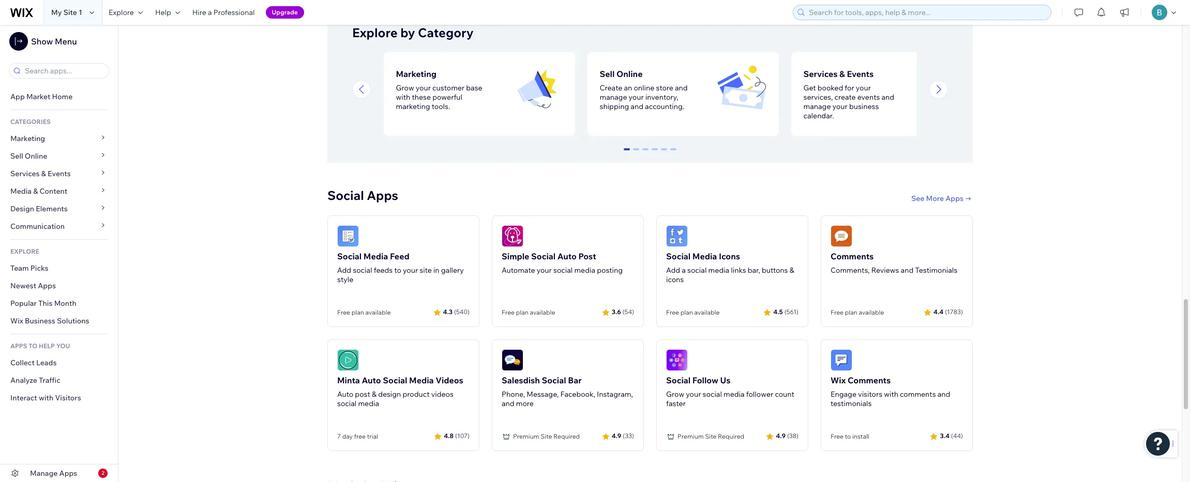 Task type: vqa. For each thing, say whether or not it's contained in the screenshot.
Site & App
no



Task type: locate. For each thing, give the bounding box(es) containing it.
available down automate
[[530, 309, 555, 316]]

your inside social follow us grow your social media follower count faster
[[686, 390, 701, 399]]

comments
[[831, 251, 874, 262], [848, 375, 891, 386]]

free for comments
[[831, 309, 844, 316]]

3 plan from the left
[[681, 309, 693, 316]]

site
[[63, 8, 77, 17], [541, 433, 552, 441], [705, 433, 717, 441]]

premium site required
[[513, 433, 580, 441], [678, 433, 744, 441]]

free down automate
[[502, 309, 515, 316]]

1 horizontal spatial explore
[[352, 25, 398, 40]]

and inside salesdish social bar phone, message, facebook, instagram, and more
[[502, 399, 515, 408]]

social right simple
[[531, 251, 556, 262]]

social inside social follow us grow your social media follower count faster
[[666, 375, 691, 386]]

1 horizontal spatial to
[[845, 433, 851, 441]]

comments inside the wix comments engage visitors with comments and testimonials
[[848, 375, 891, 386]]

0 horizontal spatial events
[[48, 169, 71, 178]]

with inside the wix comments engage visitors with comments and testimonials
[[884, 390, 899, 399]]

& up "media & content"
[[41, 169, 46, 178]]

required for us
[[718, 433, 744, 441]]

marketing up these
[[396, 69, 437, 79]]

0 horizontal spatial a
[[208, 8, 212, 17]]

1 horizontal spatial add
[[666, 266, 680, 275]]

0 vertical spatial sell
[[600, 69, 615, 79]]

get
[[804, 83, 816, 92]]

upgrade
[[272, 8, 298, 16]]

site right the my
[[63, 8, 77, 17]]

1 premium site required from the left
[[513, 433, 580, 441]]

grow up marketing
[[396, 83, 414, 92]]

media
[[574, 266, 595, 275], [708, 266, 729, 275], [724, 390, 745, 399], [358, 399, 379, 408]]

social down minta
[[337, 399, 357, 408]]

free plan available down comments, at the bottom right of page
[[831, 309, 884, 316]]

business
[[850, 102, 879, 111]]

1 horizontal spatial manage
[[804, 102, 831, 111]]

4.8
[[444, 433, 454, 440]]

1 required from the left
[[554, 433, 580, 441]]

instagram,
[[597, 390, 633, 399]]

0 vertical spatial explore
[[109, 8, 134, 17]]

0 horizontal spatial premium site required
[[513, 433, 580, 441]]

free plan available for reviews
[[831, 309, 884, 316]]

social down social media feed logo
[[337, 251, 362, 262]]

1 horizontal spatial 1
[[634, 148, 638, 158]]

1 vertical spatial wix
[[831, 375, 846, 386]]

social right automate
[[554, 266, 573, 275]]

design
[[10, 204, 34, 214]]

4.9 (38)
[[776, 433, 799, 440]]

online up services & events
[[25, 152, 47, 161]]

wix for comments
[[831, 375, 846, 386]]

0 horizontal spatial services
[[10, 169, 40, 178]]

add inside social media feed add social feeds to your site in gallery style
[[337, 266, 351, 275]]

required
[[554, 433, 580, 441], [718, 433, 744, 441]]

free down comments, at the bottom right of page
[[831, 309, 844, 316]]

4.3
[[443, 308, 453, 316]]

0 vertical spatial comments
[[831, 251, 874, 262]]

& right buttons
[[790, 266, 794, 275]]

social follow us logo image
[[666, 350, 688, 371]]

2 4.9 from the left
[[776, 433, 786, 440]]

your left inventory,
[[629, 92, 644, 102]]

see
[[911, 194, 925, 203]]

1 4.9 from the left
[[612, 433, 621, 440]]

media inside sidebar element
[[10, 187, 32, 196]]

your inside simple social auto post automate your social media posting
[[537, 266, 552, 275]]

1 horizontal spatial wix
[[831, 375, 846, 386]]

available down social media icons add a social media links bar, buttons & icons
[[694, 309, 720, 316]]

premium site required down faster
[[678, 433, 744, 441]]

premium for social
[[678, 433, 704, 441]]

site down social follow us grow your social media follower count faster
[[705, 433, 717, 441]]

media up feeds
[[364, 251, 388, 262]]

0 horizontal spatial required
[[554, 433, 580, 441]]

manage down get at right
[[804, 102, 831, 111]]

online
[[634, 83, 655, 92]]

1 available from the left
[[365, 309, 391, 316]]

services down sell online
[[10, 169, 40, 178]]

plan down comments, at the bottom right of page
[[845, 309, 858, 316]]

2 add from the left
[[666, 266, 680, 275]]

1 vertical spatial services
[[10, 169, 40, 178]]

& inside the services & events get booked for your services, create events and manage your business calendar.
[[840, 69, 845, 79]]

plan for simple social auto post
[[516, 309, 529, 316]]

2 horizontal spatial auto
[[558, 251, 577, 262]]

social left feeds
[[353, 266, 372, 275]]

social up design
[[383, 375, 407, 386]]

free for social media icons
[[666, 309, 679, 316]]

engage
[[831, 390, 857, 399]]

your right automate
[[537, 266, 552, 275]]

7 day free trial
[[337, 433, 378, 441]]

0 vertical spatial marketing
[[396, 69, 437, 79]]

sell for sell online
[[10, 152, 23, 161]]

with
[[396, 92, 411, 102], [884, 390, 899, 399], [39, 394, 53, 403]]

plan down icons on the bottom of the page
[[681, 309, 693, 316]]

3 free plan available from the left
[[666, 309, 720, 316]]

2 plan from the left
[[516, 309, 529, 316]]

1 vertical spatial online
[[25, 152, 47, 161]]

day
[[342, 433, 353, 441]]

0 horizontal spatial premium
[[513, 433, 539, 441]]

1 free plan available from the left
[[337, 309, 391, 316]]

2 right manage apps
[[101, 470, 104, 477]]

free plan available for auto
[[502, 309, 555, 316]]

your right for
[[856, 83, 871, 92]]

your inside social media feed add social feeds to your site in gallery style
[[403, 266, 418, 275]]

1 horizontal spatial site
[[541, 433, 552, 441]]

(38)
[[787, 433, 799, 440]]

media left 'icons'
[[693, 251, 717, 262]]

interact with visitors link
[[0, 390, 118, 407]]

your up marketing
[[416, 83, 431, 92]]

premium down faster
[[678, 433, 704, 441]]

services inside sidebar element
[[10, 169, 40, 178]]

1 vertical spatial comments
[[848, 375, 891, 386]]

& inside minta auto social media videos auto post & design product videos social media
[[372, 390, 377, 399]]

sell inside sidebar element
[[10, 152, 23, 161]]

3 available from the left
[[694, 309, 720, 316]]

4 plan from the left
[[845, 309, 858, 316]]

interact
[[10, 394, 37, 403]]

explore for explore by category
[[352, 25, 398, 40]]

1 horizontal spatial required
[[718, 433, 744, 441]]

simple social auto post automate your social media posting
[[502, 251, 623, 275]]

with down "traffic"
[[39, 394, 53, 403]]

1 right the my
[[79, 8, 82, 17]]

your inside marketing grow your customer base with these powerful marketing tools.
[[416, 83, 431, 92]]

0 vertical spatial wix
[[10, 317, 23, 326]]

available for auto
[[530, 309, 555, 316]]

apps inside "newest apps" link
[[38, 281, 56, 291]]

wix for business
[[10, 317, 23, 326]]

online
[[617, 69, 643, 79], [25, 152, 47, 161]]

& right post in the bottom of the page
[[372, 390, 377, 399]]

1 vertical spatial events
[[48, 169, 71, 178]]

social inside minta auto social media videos auto post & design product videos social media
[[383, 375, 407, 386]]

to left install
[[845, 433, 851, 441]]

2 free plan available from the left
[[502, 309, 555, 316]]

0 horizontal spatial 1
[[79, 8, 82, 17]]

0 horizontal spatial sell
[[10, 152, 23, 161]]

0 horizontal spatial add
[[337, 266, 351, 275]]

a down social media icons logo
[[682, 266, 686, 275]]

2 premium site required from the left
[[678, 433, 744, 441]]

1 horizontal spatial a
[[682, 266, 686, 275]]

4.9 left (38) on the right bottom
[[776, 433, 786, 440]]

auto up post in the bottom of the page
[[362, 375, 381, 386]]

popular
[[10, 299, 37, 308]]

1 horizontal spatial sell
[[600, 69, 615, 79]]

add down social media feed logo
[[337, 266, 351, 275]]

premium down more
[[513, 433, 539, 441]]

4 free plan available from the left
[[831, 309, 884, 316]]

traffic
[[39, 376, 60, 385]]

0 horizontal spatial with
[[39, 394, 53, 403]]

required down social follow us grow your social media follower count faster
[[718, 433, 744, 441]]

with inside interact with visitors 'link'
[[39, 394, 53, 403]]

sell up services & events
[[10, 152, 23, 161]]

manage
[[600, 92, 627, 102], [804, 102, 831, 111]]

media up 'design'
[[10, 187, 32, 196]]

picks
[[30, 264, 48, 273]]

1 plan from the left
[[352, 309, 364, 316]]

powerful
[[433, 92, 463, 102]]

and right the reviews
[[901, 266, 914, 275]]

4.5
[[774, 308, 783, 316]]

categories
[[10, 118, 51, 126]]

0 1 2 3 4 5
[[625, 148, 676, 158]]

and right the events
[[882, 92, 895, 102]]

analyze
[[10, 376, 37, 385]]

0 horizontal spatial to
[[394, 266, 401, 275]]

post
[[579, 251, 596, 262]]

0 vertical spatial services
[[804, 69, 838, 79]]

1 vertical spatial a
[[682, 266, 686, 275]]

0 vertical spatial auto
[[558, 251, 577, 262]]

media inside minta auto social media videos auto post & design product videos social media
[[358, 399, 379, 408]]

media inside social media icons add a social media links bar, buttons & icons
[[693, 251, 717, 262]]

plan for social media icons
[[681, 309, 693, 316]]

plan down automate
[[516, 309, 529, 316]]

free plan available for icons
[[666, 309, 720, 316]]

1 horizontal spatial services
[[804, 69, 838, 79]]

marketing inside marketing grow your customer base with these powerful marketing tools.
[[396, 69, 437, 79]]

design elements link
[[0, 200, 118, 218]]

free plan available down automate
[[502, 309, 555, 316]]

1 vertical spatial 2
[[101, 470, 104, 477]]

available down the reviews
[[859, 309, 884, 316]]

4.9 left '(33)' at bottom right
[[612, 433, 621, 440]]

social down 'social follow us logo'
[[666, 375, 691, 386]]

your down the follow
[[686, 390, 701, 399]]

wix business solutions link
[[0, 312, 118, 330]]

explore for explore
[[109, 8, 134, 17]]

social inside social media icons add a social media links bar, buttons & icons
[[688, 266, 707, 275]]

and inside the services & events get booked for your services, create events and manage your business calendar.
[[882, 92, 895, 102]]

sell up the create
[[600, 69, 615, 79]]

marketing link
[[0, 130, 118, 147]]

0 horizontal spatial explore
[[109, 8, 134, 17]]

4.9
[[612, 433, 621, 440], [776, 433, 786, 440]]

1 horizontal spatial premium site required
[[678, 433, 744, 441]]

plan for comments
[[845, 309, 858, 316]]

1 horizontal spatial 2
[[644, 148, 648, 158]]

1 horizontal spatial grow
[[666, 390, 684, 399]]

4 available from the left
[[859, 309, 884, 316]]

these
[[412, 92, 431, 102]]

media inside simple social auto post automate your social media posting
[[574, 266, 595, 275]]

1 horizontal spatial marketing
[[396, 69, 437, 79]]

premium site required down more
[[513, 433, 580, 441]]

plan down style
[[352, 309, 364, 316]]

1 horizontal spatial 4.9
[[776, 433, 786, 440]]

free left install
[[831, 433, 844, 441]]

free plan available for feed
[[337, 309, 391, 316]]

salesdish social bar logo image
[[502, 350, 524, 371]]

marketing for marketing
[[10, 134, 45, 143]]

online inside sidebar element
[[25, 152, 47, 161]]

marketing down categories
[[10, 134, 45, 143]]

events
[[847, 69, 874, 79], [48, 169, 71, 178]]

(561)
[[785, 308, 799, 316]]

2 horizontal spatial with
[[884, 390, 899, 399]]

hire a professional
[[192, 8, 255, 17]]

online up the an
[[617, 69, 643, 79]]

2 required from the left
[[718, 433, 744, 441]]

0 horizontal spatial 4.9
[[612, 433, 621, 440]]

1 horizontal spatial premium
[[678, 433, 704, 441]]

1 vertical spatial grow
[[666, 390, 684, 399]]

comments logo image
[[831, 225, 853, 247]]

sell online create an online store and manage your inventory, shipping and accounting.
[[600, 69, 688, 111]]

& for services & events
[[41, 169, 46, 178]]

app market home
[[10, 92, 73, 101]]

add down social media icons logo
[[666, 266, 680, 275]]

wix up engage
[[831, 375, 846, 386]]

events up for
[[847, 69, 874, 79]]

0 horizontal spatial manage
[[600, 92, 627, 102]]

available for reviews
[[859, 309, 884, 316]]

0 horizontal spatial marketing
[[10, 134, 45, 143]]

media inside social media icons add a social media links bar, buttons & icons
[[708, 266, 729, 275]]

social down the follow
[[703, 390, 722, 399]]

apps for newest apps
[[38, 281, 56, 291]]

your
[[416, 83, 431, 92], [856, 83, 871, 92], [629, 92, 644, 102], [833, 102, 848, 111], [403, 266, 418, 275], [537, 266, 552, 275], [686, 390, 701, 399]]

2 left 3
[[644, 148, 648, 158]]

apps for manage apps
[[59, 469, 77, 479]]

explore left help
[[109, 8, 134, 17]]

visitors
[[55, 394, 81, 403]]

2 horizontal spatial site
[[705, 433, 717, 441]]

1 horizontal spatial events
[[847, 69, 874, 79]]

social right icons on the bottom of the page
[[688, 266, 707, 275]]

media down us
[[724, 390, 745, 399]]

social media icons logo image
[[666, 225, 688, 247]]

4.4 (1783)
[[934, 308, 963, 316]]

media inside social follow us grow your social media follower count faster
[[724, 390, 745, 399]]

0 vertical spatial to
[[394, 266, 401, 275]]

a right hire
[[208, 8, 212, 17]]

0 vertical spatial events
[[847, 69, 874, 79]]

team
[[10, 264, 29, 273]]

interact with visitors
[[10, 394, 81, 403]]

apps
[[10, 342, 27, 350]]

services inside the services & events get booked for your services, create events and manage your business calendar.
[[804, 69, 838, 79]]

comments up visitors
[[848, 375, 891, 386]]

plan for social media feed
[[352, 309, 364, 316]]

site for salesdish social bar
[[541, 433, 552, 441]]

sell online link
[[0, 147, 118, 165]]

marketing
[[396, 69, 437, 79], [10, 134, 45, 143]]

category
[[418, 25, 474, 40]]

0 horizontal spatial 2
[[101, 470, 104, 477]]

media down 'icons'
[[708, 266, 729, 275]]

bar
[[568, 375, 582, 386]]

online inside sell online create an online store and manage your inventory, shipping and accounting.
[[617, 69, 643, 79]]

required down facebook,
[[554, 433, 580, 441]]

& left content
[[33, 187, 38, 196]]

your inside sell online create an online store and manage your inventory, shipping and accounting.
[[629, 92, 644, 102]]

events down sell online link
[[48, 169, 71, 178]]

1 premium from the left
[[513, 433, 539, 441]]

1 vertical spatial marketing
[[10, 134, 45, 143]]

add inside social media icons add a social media links bar, buttons & icons
[[666, 266, 680, 275]]

social media icons add a social media links bar, buttons & icons
[[666, 251, 794, 284]]

free plan available down style
[[337, 309, 391, 316]]

design elements
[[10, 204, 68, 214]]

faster
[[666, 399, 686, 408]]

more
[[926, 194, 944, 203]]

events for services & events
[[48, 169, 71, 178]]

1 vertical spatial sell
[[10, 152, 23, 161]]

collect
[[10, 358, 35, 368]]

grow down 'social follow us logo'
[[666, 390, 684, 399]]

1 horizontal spatial online
[[617, 69, 643, 79]]

with right visitors
[[884, 390, 899, 399]]

media down post
[[574, 266, 595, 275]]

events inside sidebar element
[[48, 169, 71, 178]]

1 right 0
[[634, 148, 638, 158]]

2
[[644, 148, 648, 158], [101, 470, 104, 477]]

free plan available down icons on the bottom of the page
[[666, 309, 720, 316]]

0 horizontal spatial grow
[[396, 83, 414, 92]]

sell online category icon image
[[717, 64, 767, 114]]

1 vertical spatial explore
[[352, 25, 398, 40]]

comments up comments, at the bottom right of page
[[831, 251, 874, 262]]

1 add from the left
[[337, 266, 351, 275]]

and right comments
[[938, 390, 950, 399]]

auto down minta
[[337, 390, 353, 399]]

to down feed
[[394, 266, 401, 275]]

0 vertical spatial 2
[[644, 148, 648, 158]]

1 horizontal spatial with
[[396, 92, 411, 102]]

media down minta
[[358, 399, 379, 408]]

social down social media icons logo
[[666, 251, 691, 262]]

premium
[[513, 433, 539, 441], [678, 433, 704, 441]]

available for icons
[[694, 309, 720, 316]]

auto left post
[[558, 251, 577, 262]]

team picks
[[10, 264, 48, 273]]

media up product
[[409, 375, 434, 386]]

menu
[[55, 36, 77, 47]]

& inside social media icons add a social media links bar, buttons & icons
[[790, 266, 794, 275]]

0 horizontal spatial online
[[25, 152, 47, 161]]

0 vertical spatial grow
[[396, 83, 414, 92]]

3
[[653, 148, 657, 158]]

site down message,
[[541, 433, 552, 441]]

wix comments logo image
[[831, 350, 853, 371]]

and down online
[[631, 102, 644, 111]]

available down feeds
[[365, 309, 391, 316]]

your left site
[[403, 266, 418, 275]]

social up message,
[[542, 375, 566, 386]]

apps for social apps
[[367, 188, 398, 203]]

and left more
[[502, 399, 515, 408]]

with left these
[[396, 92, 411, 102]]

services up booked
[[804, 69, 838, 79]]

free to install
[[831, 433, 869, 441]]

wix down popular
[[10, 317, 23, 326]]

add for social media icons
[[666, 266, 680, 275]]

grow
[[396, 83, 414, 92], [666, 390, 684, 399]]

2 available from the left
[[530, 309, 555, 316]]

links
[[731, 266, 746, 275]]

wix inside the wix comments engage visitors with comments and testimonials
[[831, 375, 846, 386]]

social inside social media feed add social feeds to your site in gallery style
[[337, 251, 362, 262]]

social inside salesdish social bar phone, message, facebook, instagram, and more
[[542, 375, 566, 386]]

0 horizontal spatial wix
[[10, 317, 23, 326]]

0 horizontal spatial auto
[[337, 390, 353, 399]]

explore left by at top
[[352, 25, 398, 40]]

sell inside sell online create an online store and manage your inventory, shipping and accounting.
[[600, 69, 615, 79]]

wix inside sidebar element
[[10, 317, 23, 326]]

events inside the services & events get booked for your services, create events and manage your business calendar.
[[847, 69, 874, 79]]

communication
[[10, 222, 66, 231]]

services for services & events
[[10, 169, 40, 178]]

social
[[353, 266, 372, 275], [554, 266, 573, 275], [688, 266, 707, 275], [703, 390, 722, 399], [337, 399, 357, 408]]

collect leads
[[10, 358, 57, 368]]

minta
[[337, 375, 360, 386]]

1 vertical spatial auto
[[362, 375, 381, 386]]

1 horizontal spatial auto
[[362, 375, 381, 386]]

marketing inside sidebar element
[[10, 134, 45, 143]]

social up social media feed logo
[[327, 188, 364, 203]]

events
[[858, 92, 880, 102]]

free down style
[[337, 309, 350, 316]]

2 premium from the left
[[678, 433, 704, 441]]

free plan available
[[337, 309, 391, 316], [502, 309, 555, 316], [666, 309, 720, 316], [831, 309, 884, 316]]

3.6 (54)
[[612, 308, 634, 316]]

icons
[[719, 251, 740, 262]]

0 vertical spatial online
[[617, 69, 643, 79]]

& up for
[[840, 69, 845, 79]]

0 horizontal spatial site
[[63, 8, 77, 17]]



Task type: describe. For each thing, give the bounding box(es) containing it.
1 vertical spatial 1
[[634, 148, 638, 158]]

show menu
[[31, 36, 77, 47]]

7
[[337, 433, 341, 441]]

and right store
[[675, 83, 688, 92]]

minta auto social media videos logo image
[[337, 350, 359, 371]]

(1783)
[[945, 308, 963, 316]]

social inside simple social auto post automate your social media posting
[[554, 266, 573, 275]]

social inside social follow us grow your social media follower count faster
[[703, 390, 722, 399]]

media inside minta auto social media videos auto post & design product videos social media
[[409, 375, 434, 386]]

this
[[38, 299, 52, 308]]

more
[[516, 399, 534, 408]]

site
[[420, 266, 432, 275]]

free for wix comments
[[831, 433, 844, 441]]

1 vertical spatial to
[[845, 433, 851, 441]]

content
[[40, 187, 67, 196]]

hire
[[192, 8, 206, 17]]

2 vertical spatial auto
[[337, 390, 353, 399]]

add for social media feed
[[337, 266, 351, 275]]

market
[[26, 92, 50, 101]]

with inside marketing grow your customer base with these powerful marketing tools.
[[396, 92, 411, 102]]

4.9 for social follow us
[[776, 433, 786, 440]]

popular this month link
[[0, 295, 118, 312]]

grow inside social follow us grow your social media follower count faster
[[666, 390, 684, 399]]

upgrade button
[[266, 6, 304, 19]]

(107)
[[455, 433, 470, 440]]

sell for sell online create an online store and manage your inventory, shipping and accounting.
[[600, 69, 615, 79]]

events for services & events get booked for your services, create events and manage your business calendar.
[[847, 69, 874, 79]]

collect leads link
[[0, 354, 118, 372]]

style
[[337, 275, 353, 284]]

gallery
[[441, 266, 464, 275]]

simple social auto post logo image
[[502, 225, 524, 247]]

social follow us grow your social media follower count faster
[[666, 375, 794, 408]]

free
[[354, 433, 366, 441]]

online for sell online create an online store and manage your inventory, shipping and accounting.
[[617, 69, 643, 79]]

salesdish social bar phone, message, facebook, instagram, and more
[[502, 375, 633, 408]]

social inside minta auto social media videos auto post & design product videos social media
[[337, 399, 357, 408]]

my
[[51, 8, 62, 17]]

free for social media feed
[[337, 309, 350, 316]]

a inside social media icons add a social media links bar, buttons & icons
[[682, 266, 686, 275]]

testimonials
[[915, 266, 958, 275]]

social inside simple social auto post automate your social media posting
[[531, 251, 556, 262]]

4.4
[[934, 308, 944, 316]]

my site 1
[[51, 8, 82, 17]]

inventory,
[[646, 92, 679, 102]]

media & content
[[10, 187, 67, 196]]

show
[[31, 36, 53, 47]]

an
[[624, 83, 633, 92]]

marketing for marketing grow your customer base with these powerful marketing tools.
[[396, 69, 437, 79]]

by
[[400, 25, 415, 40]]

communication link
[[0, 218, 118, 235]]

newest
[[10, 281, 36, 291]]

trial
[[367, 433, 378, 441]]

& for media & content
[[33, 187, 38, 196]]

and inside comments comments, reviews and testimonials
[[901, 266, 914, 275]]

show menu button
[[9, 32, 77, 51]]

Search apps... field
[[22, 64, 106, 78]]

media & content link
[[0, 183, 118, 200]]

sidebar element
[[0, 25, 118, 483]]

phone,
[[502, 390, 525, 399]]

(33)
[[623, 433, 634, 440]]

hire a professional link
[[186, 0, 261, 25]]

required for bar
[[554, 433, 580, 441]]

0 vertical spatial a
[[208, 8, 212, 17]]

product
[[403, 390, 430, 399]]

help button
[[149, 0, 186, 25]]

help
[[155, 8, 171, 17]]

premium site required for social
[[513, 433, 580, 441]]

grow inside marketing grow your customer base with these powerful marketing tools.
[[396, 83, 414, 92]]

count
[[775, 390, 794, 399]]

auto inside simple social auto post automate your social media posting
[[558, 251, 577, 262]]

services for services & events get booked for your services, create events and manage your business calendar.
[[804, 69, 838, 79]]

in
[[433, 266, 439, 275]]

see more apps
[[911, 194, 964, 203]]

automate
[[502, 266, 535, 275]]

0
[[625, 148, 629, 158]]

4.9 for salesdish social bar
[[612, 433, 621, 440]]

business
[[25, 317, 55, 326]]

free for simple social auto post
[[502, 309, 515, 316]]

& for services & events get booked for your services, create events and manage your business calendar.
[[840, 69, 845, 79]]

team picks link
[[0, 260, 118, 277]]

follow
[[693, 375, 718, 386]]

(54)
[[623, 308, 634, 316]]

salesdish
[[502, 375, 540, 386]]

feeds
[[374, 266, 393, 275]]

app market home link
[[0, 88, 118, 106]]

4.3 (540)
[[443, 308, 470, 316]]

post
[[355, 390, 370, 399]]

icons
[[666, 275, 684, 284]]

marketing
[[396, 102, 430, 111]]

services & events link
[[0, 165, 118, 183]]

minta auto social media videos auto post & design product videos social media
[[337, 375, 463, 408]]

visitors
[[858, 390, 883, 399]]

professional
[[213, 8, 255, 17]]

services & events get booked for your services, create events and manage your business calendar.
[[804, 69, 895, 120]]

4.5 (561)
[[774, 308, 799, 316]]

us
[[720, 375, 731, 386]]

manage inside the services & events get booked for your services, create events and manage your business calendar.
[[804, 102, 831, 111]]

feed
[[390, 251, 410, 262]]

you
[[56, 342, 70, 350]]

premium site required for follow
[[678, 433, 744, 441]]

install
[[852, 433, 869, 441]]

wix comments engage visitors with comments and testimonials
[[831, 375, 950, 408]]

online for sell online
[[25, 152, 47, 161]]

marketing category icon image
[[513, 64, 563, 114]]

premium for salesdish
[[513, 433, 539, 441]]

customer
[[433, 83, 465, 92]]

available for feed
[[365, 309, 391, 316]]

testimonials
[[831, 399, 872, 408]]

comments inside comments comments, reviews and testimonials
[[831, 251, 874, 262]]

your down for
[[833, 102, 848, 111]]

social inside social media icons add a social media links bar, buttons & icons
[[666, 251, 691, 262]]

videos
[[436, 375, 463, 386]]

calendar.
[[804, 111, 834, 120]]

3.6
[[612, 308, 621, 316]]

newest apps link
[[0, 277, 118, 295]]

newest apps
[[10, 281, 56, 291]]

marketing grow your customer base with these powerful marketing tools.
[[396, 69, 483, 111]]

Search for tools, apps, help & more... field
[[806, 5, 1048, 20]]

3.4
[[940, 433, 950, 440]]

apps to help you
[[10, 342, 70, 350]]

analyze traffic
[[10, 376, 60, 385]]

booked
[[818, 83, 844, 92]]

to inside social media feed add social feeds to your site in gallery style
[[394, 266, 401, 275]]

2 inside sidebar element
[[101, 470, 104, 477]]

design
[[378, 390, 401, 399]]

and inside the wix comments engage visitors with comments and testimonials
[[938, 390, 950, 399]]

social inside social media feed add social feeds to your site in gallery style
[[353, 266, 372, 275]]

site for social follow us
[[705, 433, 717, 441]]

media inside social media feed add social feeds to your site in gallery style
[[364, 251, 388, 262]]

0 vertical spatial 1
[[79, 8, 82, 17]]

social media feed logo image
[[337, 225, 359, 247]]

home
[[52, 92, 73, 101]]

manage inside sell online create an online store and manage your inventory, shipping and accounting.
[[600, 92, 627, 102]]

message,
[[527, 390, 559, 399]]

bar,
[[748, 266, 760, 275]]

tools.
[[432, 102, 450, 111]]



